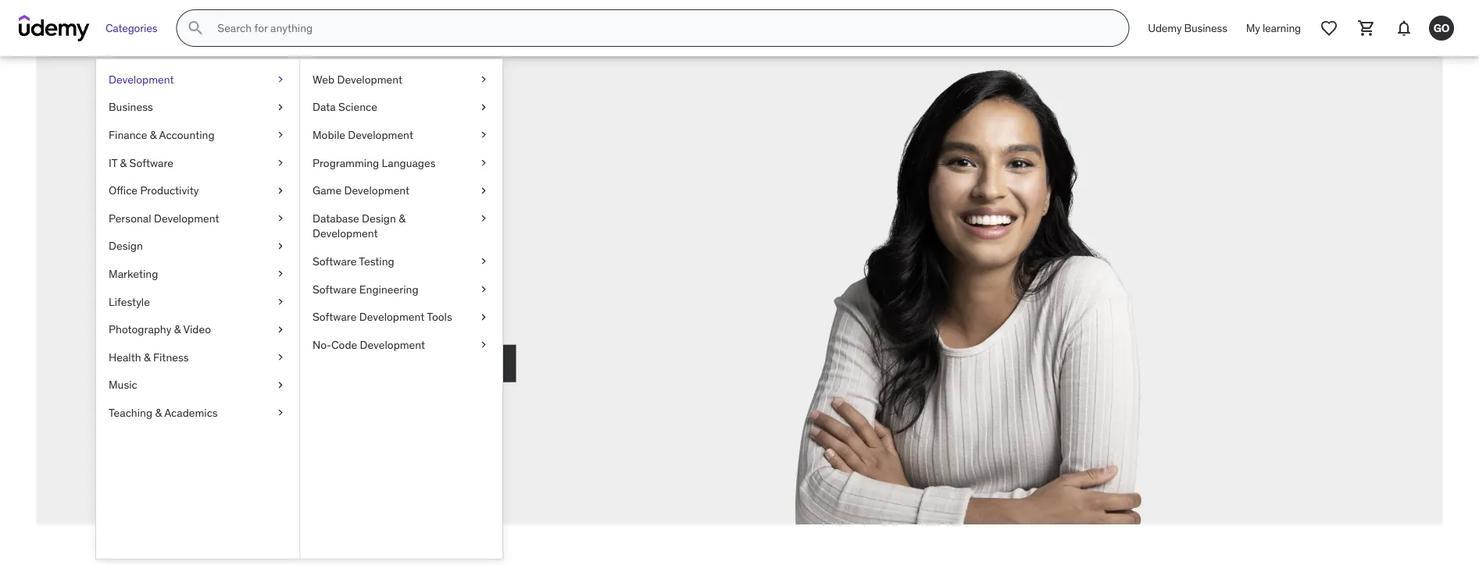 Task type: vqa. For each thing, say whether or not it's contained in the screenshot.
the emailed
no



Task type: describe. For each thing, give the bounding box(es) containing it.
business inside udemy business "link"
[[1185, 21, 1228, 35]]

accounting
[[159, 128, 215, 142]]

business inside business link
[[109, 100, 153, 114]]

development inside database design & development
[[313, 227, 378, 241]]

software up "office productivity"
[[129, 156, 174, 170]]

xsmall image for personal development
[[274, 211, 287, 226]]

shopping cart with 0 items image
[[1358, 19, 1377, 38]]

office
[[109, 184, 138, 198]]

xsmall image for web development
[[478, 72, 490, 87]]

and
[[412, 292, 437, 311]]

submit search image
[[186, 19, 205, 38]]

academics
[[164, 406, 218, 420]]

udemy business link
[[1139, 9, 1237, 47]]

lifestyle
[[109, 295, 150, 309]]

programming
[[313, 156, 379, 170]]

software for software engineering
[[313, 282, 357, 296]]

database design & development
[[313, 211, 406, 241]]

lives
[[266, 313, 296, 332]]

it & software
[[109, 156, 174, 170]]

data science link
[[300, 93, 503, 121]]

software development tools
[[313, 310, 452, 324]]

music
[[109, 378, 137, 392]]

personal
[[109, 211, 151, 225]]

mobile development
[[313, 128, 413, 142]]

your
[[380, 313, 408, 332]]

health & fitness
[[109, 351, 189, 365]]

business link
[[96, 93, 299, 121]]

change
[[441, 292, 490, 311]]

us
[[356, 239, 398, 288]]

no-code development
[[313, 338, 425, 352]]

notifications image
[[1395, 19, 1414, 38]]

development inside game development link
[[344, 184, 410, 198]]

including
[[316, 313, 376, 332]]

xsmall image for data science
[[478, 100, 490, 115]]

it
[[109, 156, 117, 170]]

Search for anything text field
[[214, 15, 1110, 41]]

udemy image
[[19, 15, 90, 41]]

& inside database design & development
[[399, 211, 406, 225]]

photography & video link
[[96, 316, 299, 344]]

xsmall image for music
[[274, 378, 287, 393]]

teaching
[[109, 406, 153, 420]]

with
[[266, 239, 349, 288]]

software testing link
[[300, 248, 503, 276]]

xsmall image for no-code development
[[478, 338, 490, 353]]

xsmall image for finance & accounting
[[274, 128, 287, 143]]

wishlist image
[[1320, 19, 1339, 38]]

go
[[1434, 21, 1450, 35]]

testing
[[359, 255, 395, 269]]

teach
[[381, 196, 482, 244]]

finance
[[109, 128, 147, 142]]

development inside web development link
[[337, 72, 403, 86]]

software development tools link
[[300, 304, 503, 331]]

come
[[266, 196, 374, 244]]

software engineering
[[313, 282, 419, 296]]

learning
[[1263, 21, 1302, 35]]

programming languages link
[[300, 149, 503, 177]]

udemy
[[1149, 21, 1182, 35]]

game development
[[313, 184, 410, 198]]

categories
[[106, 21, 157, 35]]

marketing link
[[96, 260, 299, 288]]

xsmall image for design
[[274, 239, 287, 254]]

xsmall image for business
[[274, 100, 287, 115]]

mobile development link
[[300, 121, 503, 149]]

health
[[109, 351, 141, 365]]

design inside database design & development
[[362, 211, 396, 225]]

my learning link
[[1237, 9, 1311, 47]]

my
[[1247, 21, 1261, 35]]

& for accounting
[[150, 128, 157, 142]]

& for software
[[120, 156, 127, 170]]

instructor
[[345, 292, 409, 311]]

—
[[299, 313, 312, 332]]

xsmall image for lifestyle
[[274, 295, 287, 310]]

productivity
[[140, 184, 199, 198]]



Task type: locate. For each thing, give the bounding box(es) containing it.
development up science
[[337, 72, 403, 86]]

xsmall image inside lifestyle link
[[274, 295, 287, 310]]

development down the engineering
[[359, 310, 425, 324]]

software up an
[[313, 255, 357, 269]]

xsmall image inside software testing 'link'
[[478, 254, 490, 269]]

web
[[313, 72, 335, 86]]

categories button
[[96, 9, 167, 47]]

development down database
[[313, 227, 378, 241]]

development down 'categories' dropdown button
[[109, 72, 174, 86]]

xsmall image for teaching & academics
[[274, 406, 287, 421]]

development inside personal development link
[[154, 211, 219, 225]]

business up "finance"
[[109, 100, 153, 114]]

software for software development tools
[[313, 310, 357, 324]]

& for academics
[[155, 406, 162, 420]]

software inside 'link'
[[313, 255, 357, 269]]

marketing
[[109, 267, 158, 281]]

office productivity
[[109, 184, 199, 198]]

xsmall image for office productivity
[[274, 183, 287, 199]]

xsmall image inside "mobile development" link
[[478, 128, 490, 143]]

programming languages
[[313, 156, 436, 170]]

xsmall image for development
[[274, 72, 287, 87]]

& right teaching
[[155, 406, 162, 420]]

xsmall image inside the health & fitness link
[[274, 350, 287, 365]]

xsmall image inside 'it & software' link
[[274, 155, 287, 171]]

udemy business
[[1149, 21, 1228, 35]]

personal development link
[[96, 205, 299, 233]]

0 horizontal spatial design
[[109, 239, 143, 253]]

xsmall image inside personal development link
[[274, 211, 287, 226]]

business right udemy
[[1185, 21, 1228, 35]]

science
[[339, 100, 377, 114]]

xsmall image for database design & development
[[478, 211, 490, 226]]

finance & accounting link
[[96, 121, 299, 149]]

1 vertical spatial business
[[109, 100, 153, 114]]

xsmall image for health & fitness
[[274, 350, 287, 365]]

xsmall image inside the music link
[[274, 378, 287, 393]]

&
[[150, 128, 157, 142], [120, 156, 127, 170], [399, 211, 406, 225], [174, 323, 181, 337], [144, 351, 150, 365], [155, 406, 162, 420]]

0 horizontal spatial business
[[109, 100, 153, 114]]

1 horizontal spatial business
[[1185, 21, 1228, 35]]

0 vertical spatial business
[[1185, 21, 1228, 35]]

development inside no-code development link
[[360, 338, 425, 352]]

& inside finance & accounting link
[[150, 128, 157, 142]]

& down game development link at left top
[[399, 211, 406, 225]]

software testing
[[313, 255, 395, 269]]

database design & development link
[[300, 205, 503, 248]]

xsmall image for marketing
[[274, 267, 287, 282]]

development up programming languages at top
[[348, 128, 413, 142]]

software for software testing
[[313, 255, 357, 269]]

xsmall image for software testing
[[478, 254, 490, 269]]

& right "finance"
[[150, 128, 157, 142]]

xsmall image inside design link
[[274, 239, 287, 254]]

personal development
[[109, 211, 219, 225]]

game development link
[[300, 177, 503, 205]]

data science
[[313, 100, 377, 114]]

mobile
[[313, 128, 345, 142]]

xsmall image
[[478, 155, 490, 171], [478, 183, 490, 199], [274, 239, 287, 254], [478, 254, 490, 269], [274, 295, 287, 310], [274, 350, 287, 365], [274, 378, 287, 393]]

xsmall image inside the data science link
[[478, 100, 490, 115]]

no-
[[313, 338, 331, 352]]

0 vertical spatial design
[[362, 211, 396, 225]]

web development
[[313, 72, 403, 86]]

& for fitness
[[144, 351, 150, 365]]

teaching & academics link
[[96, 400, 299, 427]]

design down game development
[[362, 211, 396, 225]]

xsmall image inside the development link
[[274, 72, 287, 87]]

design down personal
[[109, 239, 143, 253]]

xsmall image inside "database design & development" link
[[478, 211, 490, 226]]

& right health
[[144, 351, 150, 365]]

fitness
[[153, 351, 189, 365]]

1 horizontal spatial design
[[362, 211, 396, 225]]

xsmall image inside software development tools link
[[478, 310, 490, 325]]

finance & accounting
[[109, 128, 215, 142]]

development down your
[[360, 338, 425, 352]]

1 vertical spatial design
[[109, 239, 143, 253]]

lifestyle link
[[96, 288, 299, 316]]

xsmall image for software development tools
[[478, 310, 490, 325]]

become
[[266, 292, 321, 311]]

music link
[[96, 372, 299, 400]]

xsmall image inside programming languages link
[[478, 155, 490, 171]]

teaching & academics
[[109, 406, 218, 420]]

data
[[313, 100, 336, 114]]

code
[[331, 338, 357, 352]]

xsmall image for mobile development
[[478, 128, 490, 143]]

video
[[183, 323, 211, 337]]

xsmall image inside finance & accounting link
[[274, 128, 287, 143]]

game
[[313, 184, 342, 198]]

& inside 'it & software' link
[[120, 156, 127, 170]]

go link
[[1423, 9, 1461, 47]]

xsmall image inside web development link
[[478, 72, 490, 87]]

& right it
[[120, 156, 127, 170]]

development inside "mobile development" link
[[348, 128, 413, 142]]

xsmall image for programming languages
[[478, 155, 490, 171]]

design link
[[96, 233, 299, 260]]

software
[[129, 156, 174, 170], [313, 255, 357, 269], [313, 282, 357, 296], [313, 310, 357, 324]]

development down the office productivity link
[[154, 211, 219, 225]]

xsmall image for software engineering
[[478, 282, 490, 297]]

xsmall image inside marketing link
[[274, 267, 287, 282]]

design
[[362, 211, 396, 225], [109, 239, 143, 253]]

xsmall image for photography & video
[[274, 322, 287, 338]]

an
[[325, 292, 341, 311]]

languages
[[382, 156, 436, 170]]

& inside photography & video link
[[174, 323, 181, 337]]

it & software link
[[96, 149, 299, 177]]

software right —
[[313, 310, 357, 324]]

web development link
[[300, 66, 503, 93]]

& inside teaching & academics link
[[155, 406, 162, 420]]

& for video
[[174, 323, 181, 337]]

xsmall image for game development
[[478, 183, 490, 199]]

xsmall image inside game development link
[[478, 183, 490, 199]]

xsmall image inside no-code development link
[[478, 338, 490, 353]]

xsmall image inside photography & video link
[[274, 322, 287, 338]]

xsmall image
[[274, 72, 287, 87], [478, 72, 490, 87], [274, 100, 287, 115], [478, 100, 490, 115], [274, 128, 287, 143], [478, 128, 490, 143], [274, 155, 287, 171], [274, 183, 287, 199], [274, 211, 287, 226], [478, 211, 490, 226], [274, 267, 287, 282], [478, 282, 490, 297], [478, 310, 490, 325], [274, 322, 287, 338], [478, 338, 490, 353], [274, 406, 287, 421]]

business
[[1185, 21, 1228, 35], [109, 100, 153, 114]]

xsmall image for it & software
[[274, 155, 287, 171]]

development link
[[96, 66, 299, 93]]

xsmall image inside teaching & academics link
[[274, 406, 287, 421]]

development inside software development tools link
[[359, 310, 425, 324]]

development
[[109, 72, 174, 86], [337, 72, 403, 86], [348, 128, 413, 142], [344, 184, 410, 198], [154, 211, 219, 225], [313, 227, 378, 241], [359, 310, 425, 324], [360, 338, 425, 352]]

xsmall image inside business link
[[274, 100, 287, 115]]

xsmall image inside software engineering link
[[478, 282, 490, 297]]

software down software testing
[[313, 282, 357, 296]]

& left video
[[174, 323, 181, 337]]

no-code development link
[[300, 331, 503, 359]]

development down programming languages at top
[[344, 184, 410, 198]]

office productivity link
[[96, 177, 299, 205]]

health & fitness link
[[96, 344, 299, 372]]

own
[[412, 313, 439, 332]]

software engineering link
[[300, 276, 503, 304]]

tools
[[427, 310, 452, 324]]

engineering
[[359, 282, 419, 296]]

photography & video
[[109, 323, 211, 337]]

come teach with us become an instructor and change lives — including your own
[[266, 196, 490, 332]]

& inside the health & fitness link
[[144, 351, 150, 365]]

xsmall image inside the office productivity link
[[274, 183, 287, 199]]

photography
[[109, 323, 171, 337]]

my learning
[[1247, 21, 1302, 35]]

database
[[313, 211, 359, 225]]



